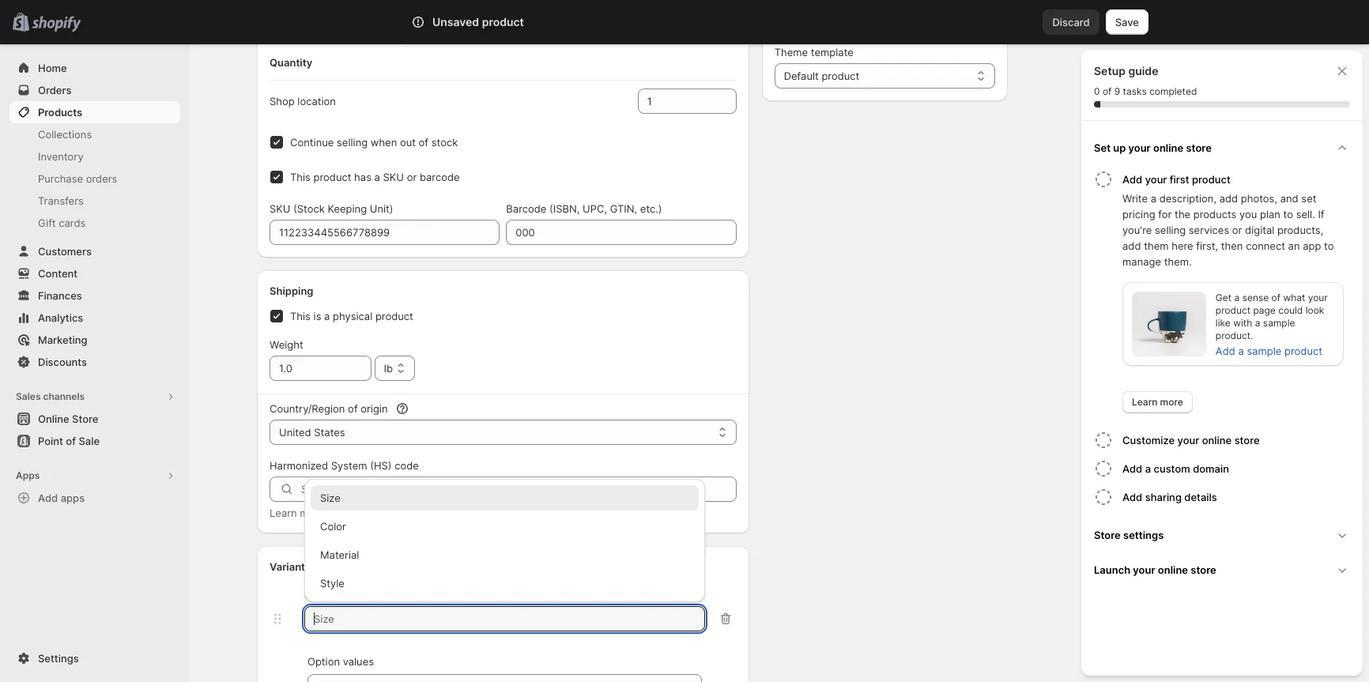 Task type: locate. For each thing, give the bounding box(es) containing it.
SKU (Stock Keeping Unit) text field
[[270, 220, 500, 245]]

your inside customize your online store button
[[1178, 434, 1200, 447]]

digital
[[1245, 224, 1275, 236]]

mark customize your online store as done image
[[1094, 431, 1113, 450]]

apps
[[16, 470, 40, 481]]

of inside button
[[66, 435, 76, 447]]

(hs)
[[370, 459, 392, 472]]

united states
[[279, 426, 345, 439]]

your right launch
[[1133, 564, 1156, 576]]

1 vertical spatial store
[[1094, 529, 1121, 542]]

more
[[1160, 396, 1183, 408], [300, 507, 325, 519]]

option left name
[[304, 589, 337, 602]]

product
[[482, 15, 524, 28], [822, 70, 860, 82], [314, 171, 351, 183], [1192, 173, 1231, 186], [1216, 304, 1251, 316], [375, 310, 413, 323], [1285, 345, 1323, 357]]

codes
[[412, 507, 441, 519]]

product right unsaved
[[482, 15, 524, 28]]

of right out
[[419, 136, 429, 149]]

learn more about adding hs codes
[[270, 507, 441, 519]]

1 vertical spatial sample
[[1247, 345, 1282, 357]]

customize your online store
[[1123, 434, 1260, 447]]

your for launch your online store
[[1133, 564, 1156, 576]]

online up the domain
[[1202, 434, 1232, 447]]

2 vertical spatial store
[[1191, 564, 1217, 576]]

learn up customize
[[1132, 396, 1158, 408]]

add right the mark add a custom domain as done image
[[1123, 463, 1143, 475]]

could
[[1279, 304, 1303, 316]]

when
[[371, 136, 397, 149]]

launch your online store
[[1094, 564, 1217, 576]]

0 horizontal spatial sku
[[270, 202, 290, 215]]

1 vertical spatial option
[[308, 655, 340, 668]]

2 this from the top
[[290, 310, 311, 323]]

keeping
[[328, 202, 367, 215]]

collections link
[[9, 123, 180, 145]]

1 horizontal spatial sku
[[383, 171, 404, 183]]

search
[[481, 16, 515, 28]]

home link
[[9, 57, 180, 79]]

0 vertical spatial selling
[[337, 136, 368, 149]]

0 vertical spatial or
[[407, 171, 417, 183]]

learn inside add your first product element
[[1132, 396, 1158, 408]]

a right write
[[1151, 192, 1157, 205]]

0 horizontal spatial add
[[1123, 240, 1141, 252]]

this for this product has a sku or barcode
[[290, 171, 311, 183]]

1 horizontal spatial selling
[[1155, 224, 1186, 236]]

0 vertical spatial more
[[1160, 396, 1183, 408]]

selling left the when
[[337, 136, 368, 149]]

your
[[1129, 142, 1151, 154], [1145, 173, 1167, 186], [1308, 292, 1328, 304], [1178, 434, 1200, 447], [1133, 564, 1156, 576]]

0 vertical spatial this
[[290, 171, 311, 183]]

material
[[320, 549, 359, 561]]

Harmonized System (HS) code text field
[[301, 477, 737, 502]]

domain
[[1193, 463, 1229, 475]]

store for customize your online store
[[1235, 434, 1260, 447]]

option for option values
[[308, 655, 340, 668]]

or left barcode
[[407, 171, 417, 183]]

launch your online store button
[[1088, 553, 1357, 587]]

add for custom
[[1123, 463, 1143, 475]]

more up customize your online store
[[1160, 396, 1183, 408]]

sense
[[1243, 292, 1269, 304]]

united
[[279, 426, 311, 439]]

products
[[1194, 208, 1237, 221]]

of left 9
[[1103, 85, 1112, 97]]

quantity
[[270, 56, 312, 69]]

1 horizontal spatial or
[[1232, 224, 1242, 236]]

write
[[1123, 192, 1148, 205]]

0 horizontal spatial learn
[[270, 507, 297, 519]]

discard
[[1053, 16, 1090, 28]]

services
[[1189, 224, 1230, 236]]

store up launch
[[1094, 529, 1121, 542]]

0 horizontal spatial selling
[[337, 136, 368, 149]]

online up add your first product
[[1153, 142, 1184, 154]]

of for origin
[[348, 402, 358, 415]]

0 vertical spatial store
[[72, 413, 98, 425]]

selling inside write a description, add photos, and set pricing for the products you plan to sell. if you're selling services or digital products, add them here first, then connect an app to manage them.
[[1155, 224, 1186, 236]]

a right get
[[1235, 292, 1240, 304]]

online down the settings at the bottom of page
[[1158, 564, 1188, 576]]

setup
[[1094, 64, 1126, 77]]

your for add your first product
[[1145, 173, 1167, 186]]

products,
[[1278, 224, 1324, 236]]

lb
[[384, 362, 393, 375]]

etc.)
[[640, 202, 662, 215]]

2 vertical spatial online
[[1158, 564, 1188, 576]]

1 vertical spatial learn
[[270, 507, 297, 519]]

this up (stock
[[290, 171, 311, 183]]

setup guide
[[1094, 64, 1159, 77]]

you're
[[1123, 224, 1152, 236]]

location
[[297, 95, 336, 108]]

customize your online store button
[[1123, 426, 1357, 455]]

sample down product.
[[1247, 345, 1282, 357]]

a inside button
[[1145, 463, 1151, 475]]

of inside get a sense of what your product page could look like with a sample product. add a sample product
[[1272, 292, 1281, 304]]

learn down harmonized
[[270, 507, 297, 519]]

0 horizontal spatial store
[[72, 413, 98, 425]]

store inside customize your online store button
[[1235, 434, 1260, 447]]

0 vertical spatial option
[[304, 589, 337, 602]]

unsaved
[[432, 15, 479, 28]]

option values
[[308, 655, 374, 668]]

1 vertical spatial add
[[1123, 240, 1141, 252]]

add down product.
[[1216, 345, 1236, 357]]

store inside launch your online store button
[[1191, 564, 1217, 576]]

inventory
[[38, 150, 84, 163]]

None number field
[[638, 89, 713, 114]]

of
[[1103, 85, 1112, 97], [419, 136, 429, 149], [1272, 292, 1281, 304], [348, 402, 358, 415], [66, 435, 76, 447]]

a down product.
[[1238, 345, 1244, 357]]

if
[[1318, 208, 1325, 221]]

values
[[343, 655, 374, 668]]

1 horizontal spatial to
[[1324, 240, 1334, 252]]

to down and
[[1284, 208, 1293, 221]]

add inside button
[[1123, 463, 1143, 475]]

0 horizontal spatial more
[[300, 507, 325, 519]]

add inside get a sense of what your product page could look like with a sample product. add a sample product
[[1216, 345, 1236, 357]]

list box
[[304, 485, 705, 596]]

up
[[1113, 142, 1126, 154]]

store down store settings button
[[1191, 564, 1217, 576]]

more down size on the bottom left
[[300, 507, 325, 519]]

add your first product
[[1123, 173, 1231, 186]]

your inside launch your online store button
[[1133, 564, 1156, 576]]

barcode
[[420, 171, 460, 183]]

add right mark add sharing details as done icon at the bottom of the page
[[1123, 491, 1143, 504]]

a right has
[[374, 171, 380, 183]]

size option
[[304, 485, 705, 511]]

first,
[[1196, 240, 1218, 252]]

0 vertical spatial to
[[1284, 208, 1293, 221]]

1 horizontal spatial more
[[1160, 396, 1183, 408]]

to right the "app"
[[1324, 240, 1334, 252]]

your inside the add your first product button
[[1145, 173, 1167, 186]]

Weight text field
[[270, 356, 371, 381]]

your up add a custom domain
[[1178, 434, 1200, 447]]

physical
[[333, 310, 373, 323]]

more inside add your first product element
[[1160, 396, 1183, 408]]

your inside set up your online store button
[[1129, 142, 1151, 154]]

1 vertical spatial to
[[1324, 240, 1334, 252]]

add a custom domain button
[[1123, 455, 1357, 483]]

continue
[[290, 136, 334, 149]]

online for customize your online store
[[1202, 434, 1232, 447]]

add up products
[[1220, 192, 1238, 205]]

product up description,
[[1192, 173, 1231, 186]]

sku right has
[[383, 171, 404, 183]]

add inside button
[[1123, 491, 1143, 504]]

store up sale
[[72, 413, 98, 425]]

add up write
[[1123, 173, 1143, 186]]

product down template
[[822, 70, 860, 82]]

save
[[1115, 16, 1139, 28]]

country/region
[[270, 402, 345, 415]]

adding
[[358, 507, 392, 519]]

online store
[[38, 413, 98, 425]]

1 vertical spatial selling
[[1155, 224, 1186, 236]]

of up page
[[1272, 292, 1281, 304]]

1 this from the top
[[290, 171, 311, 183]]

1 vertical spatial or
[[1232, 224, 1242, 236]]

1 vertical spatial more
[[300, 507, 325, 519]]

to
[[1284, 208, 1293, 221], [1324, 240, 1334, 252]]

of left origin
[[348, 402, 358, 415]]

more for learn more
[[1160, 396, 1183, 408]]

this for this is a physical product
[[290, 310, 311, 323]]

has
[[354, 171, 372, 183]]

default
[[784, 70, 819, 82]]

description,
[[1160, 192, 1217, 205]]

1 horizontal spatial learn
[[1132, 396, 1158, 408]]

a left custom
[[1145, 463, 1151, 475]]

store up add a custom domain button
[[1235, 434, 1260, 447]]

learn
[[1132, 396, 1158, 408], [270, 507, 297, 519]]

1 vertical spatial online
[[1202, 434, 1232, 447]]

of left sale
[[66, 435, 76, 447]]

1 vertical spatial this
[[290, 310, 311, 323]]

you
[[1240, 208, 1257, 221]]

an
[[1288, 240, 1300, 252]]

option for option name
[[304, 589, 337, 602]]

sku
[[383, 171, 404, 183], [270, 202, 290, 215]]

1 horizontal spatial store
[[1094, 529, 1121, 542]]

your for customize your online store
[[1178, 434, 1200, 447]]

sample down could
[[1263, 317, 1295, 329]]

0 vertical spatial store
[[1186, 142, 1212, 154]]

online for launch your online store
[[1158, 564, 1188, 576]]

or up then
[[1232, 224, 1242, 236]]

store
[[72, 413, 98, 425], [1094, 529, 1121, 542]]

sku left (stock
[[270, 202, 290, 215]]

store
[[1186, 142, 1212, 154], [1235, 434, 1260, 447], [1191, 564, 1217, 576]]

list box containing size
[[304, 485, 705, 596]]

product inside button
[[1192, 173, 1231, 186]]

this
[[290, 171, 311, 183], [290, 310, 311, 323]]

settings
[[1123, 529, 1164, 542]]

your right up
[[1129, 142, 1151, 154]]

0 vertical spatial learn
[[1132, 396, 1158, 408]]

add down "you're"
[[1123, 240, 1141, 252]]

your left first
[[1145, 173, 1167, 186]]

default product
[[784, 70, 860, 82]]

finances link
[[9, 285, 180, 307]]

stock
[[431, 136, 458, 149]]

launch
[[1094, 564, 1131, 576]]

mark add sharing details as done image
[[1094, 488, 1113, 507]]

orders link
[[9, 79, 180, 101]]

sales channels button
[[9, 386, 180, 408]]

the
[[1175, 208, 1191, 221]]

0 horizontal spatial to
[[1284, 208, 1293, 221]]

style
[[320, 577, 345, 590]]

mark add a custom domain as done image
[[1094, 459, 1113, 478]]

1 vertical spatial store
[[1235, 434, 1260, 447]]

discard button
[[1043, 9, 1100, 35]]

this left is on the left top of the page
[[290, 310, 311, 323]]

0 vertical spatial add
[[1220, 192, 1238, 205]]

your up look
[[1308, 292, 1328, 304]]

selling down for
[[1155, 224, 1186, 236]]

option left values
[[308, 655, 340, 668]]

store up first
[[1186, 142, 1212, 154]]

point
[[38, 435, 63, 447]]

set up your online store button
[[1088, 130, 1357, 165]]



Task type: describe. For each thing, give the bounding box(es) containing it.
product right physical
[[375, 310, 413, 323]]

this product has a sku or barcode
[[290, 171, 460, 183]]

sharing
[[1145, 491, 1182, 504]]

write a description, add photos, and set pricing for the products you plan to sell. if you're selling services or digital products, add them here first, then connect an app to manage them.
[[1123, 192, 1334, 268]]

(isbn,
[[550, 202, 580, 215]]

content
[[38, 267, 78, 280]]

template
[[811, 46, 854, 59]]

add apps
[[38, 492, 85, 504]]

details
[[1185, 491, 1217, 504]]

origin
[[361, 402, 388, 415]]

customers link
[[9, 240, 180, 262]]

Size text field
[[304, 606, 705, 632]]

discounts
[[38, 356, 87, 368]]

online
[[38, 413, 69, 425]]

weight
[[270, 338, 303, 351]]

transfers
[[38, 194, 84, 207]]

shopify image
[[32, 16, 81, 32]]

gift cards
[[38, 217, 86, 229]]

shop
[[270, 95, 295, 108]]

inventory link
[[9, 145, 180, 168]]

product.
[[1216, 330, 1253, 342]]

orders
[[86, 172, 117, 185]]

set
[[1094, 142, 1111, 154]]

store settings
[[1094, 529, 1164, 542]]

mark add your first product as done image
[[1094, 170, 1113, 189]]

add apps button
[[9, 487, 180, 509]]

1 horizontal spatial add
[[1220, 192, 1238, 205]]

setup guide dialog
[[1082, 51, 1363, 676]]

Medium text field
[[308, 674, 702, 682]]

sales
[[16, 391, 41, 402]]

gtin,
[[610, 202, 637, 215]]

store inside 'link'
[[72, 413, 98, 425]]

size
[[320, 492, 341, 504]]

store inside 'setup guide' dialog
[[1094, 529, 1121, 542]]

for
[[1159, 208, 1172, 221]]

add for details
[[1123, 491, 1143, 504]]

them.
[[1164, 255, 1192, 268]]

guide
[[1129, 64, 1159, 77]]

add a custom domain
[[1123, 463, 1229, 475]]

theme
[[775, 46, 808, 59]]

0
[[1094, 85, 1100, 97]]

hs
[[395, 507, 409, 519]]

color
[[320, 520, 346, 533]]

learn for learn more
[[1132, 396, 1158, 408]]

barcode (isbn, upc, gtin, etc.)
[[506, 202, 662, 215]]

option name
[[304, 589, 366, 602]]

marketing
[[38, 334, 87, 346]]

barcode
[[506, 202, 547, 215]]

product down get
[[1216, 304, 1251, 316]]

add for first
[[1123, 173, 1143, 186]]

manage
[[1123, 255, 1161, 268]]

purchase orders link
[[9, 168, 180, 190]]

your inside get a sense of what your product page could look like with a sample product. add a sample product
[[1308, 292, 1328, 304]]

system
[[331, 459, 367, 472]]

set
[[1302, 192, 1317, 205]]

or inside write a description, add photos, and set pricing for the products you plan to sell. if you're selling services or digital products, add them here first, then connect an app to manage them.
[[1232, 224, 1242, 236]]

them
[[1144, 240, 1169, 252]]

unsaved product
[[432, 15, 524, 28]]

what
[[1283, 292, 1306, 304]]

add your first product button
[[1123, 165, 1357, 191]]

adding hs codes link
[[358, 507, 441, 519]]

of for 9
[[1103, 85, 1112, 97]]

0 vertical spatial sample
[[1263, 317, 1295, 329]]

out
[[400, 136, 416, 149]]

0 vertical spatial online
[[1153, 142, 1184, 154]]

plan
[[1260, 208, 1281, 221]]

apps
[[61, 492, 85, 504]]

analytics
[[38, 311, 83, 324]]

a inside write a description, add photos, and set pricing for the products you plan to sell. if you're selling services or digital products, add them here first, then connect an app to manage them.
[[1151, 192, 1157, 205]]

Barcode (ISBN, UPC, GTIN, etc.) text field
[[506, 220, 737, 245]]

about
[[327, 507, 355, 519]]

settings link
[[9, 648, 180, 670]]

purchase orders
[[38, 172, 117, 185]]

orders
[[38, 84, 72, 96]]

pricing
[[1123, 208, 1156, 221]]

learn for learn more about adding hs codes
[[270, 507, 297, 519]]

add left apps
[[38, 492, 58, 504]]

save button
[[1106, 9, 1149, 35]]

0 of 9 tasks completed
[[1094, 85, 1197, 97]]

completed
[[1150, 85, 1197, 97]]

store inside set up your online store button
[[1186, 142, 1212, 154]]

1 vertical spatial sku
[[270, 202, 290, 215]]

add your first product element
[[1091, 191, 1357, 413]]

more for learn more about adding hs codes
[[300, 507, 325, 519]]

0 horizontal spatial or
[[407, 171, 417, 183]]

cards
[[59, 217, 86, 229]]

harmonized
[[270, 459, 328, 472]]

then
[[1221, 240, 1243, 252]]

gift cards link
[[9, 212, 180, 234]]

transfers link
[[9, 190, 180, 212]]

with
[[1233, 317, 1253, 329]]

here
[[1172, 240, 1194, 252]]

store for launch your online store
[[1191, 564, 1217, 576]]

product left has
[[314, 171, 351, 183]]

get a sense of what your product page could look like with a sample product. add a sample product
[[1216, 292, 1328, 357]]

gift
[[38, 217, 56, 229]]

channels
[[43, 391, 85, 402]]

product down look
[[1285, 345, 1323, 357]]

point of sale link
[[9, 430, 180, 452]]

learn more
[[1132, 396, 1183, 408]]

add a sample product button
[[1206, 340, 1332, 362]]

point of sale button
[[0, 430, 190, 452]]

a right is on the left top of the page
[[324, 310, 330, 323]]

settings
[[38, 652, 79, 665]]

sales channels
[[16, 391, 85, 402]]

set up your online store
[[1094, 142, 1212, 154]]

analytics link
[[9, 307, 180, 329]]

purchase
[[38, 172, 83, 185]]

0 vertical spatial sku
[[383, 171, 404, 183]]

customers
[[38, 245, 92, 258]]

a down page
[[1255, 317, 1261, 329]]

of for sale
[[66, 435, 76, 447]]



Task type: vqa. For each thing, say whether or not it's contained in the screenshot.
Quantity
yes



